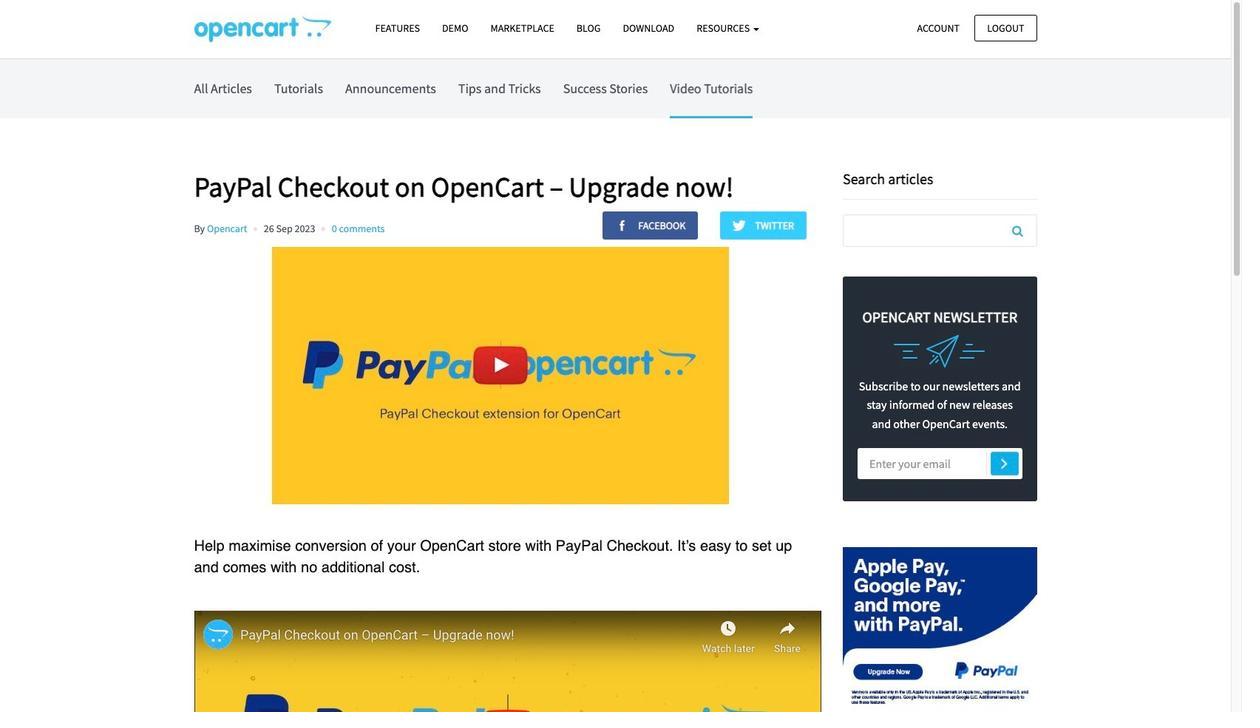 Task type: vqa. For each thing, say whether or not it's contained in the screenshot.
Modules
no



Task type: describe. For each thing, give the bounding box(es) containing it.
paypal blog image
[[843, 531, 1037, 712]]

paypal checkout on opencart – upgrade now! image
[[194, 16, 331, 42]]

Enter your email text field
[[858, 448, 1022, 479]]



Task type: locate. For each thing, give the bounding box(es) containing it.
social facebook image
[[616, 219, 636, 232]]

None text field
[[844, 215, 1036, 246]]

search image
[[1012, 225, 1023, 237]]

angle right image
[[1002, 454, 1008, 472]]

social twitter image
[[733, 219, 753, 232]]



